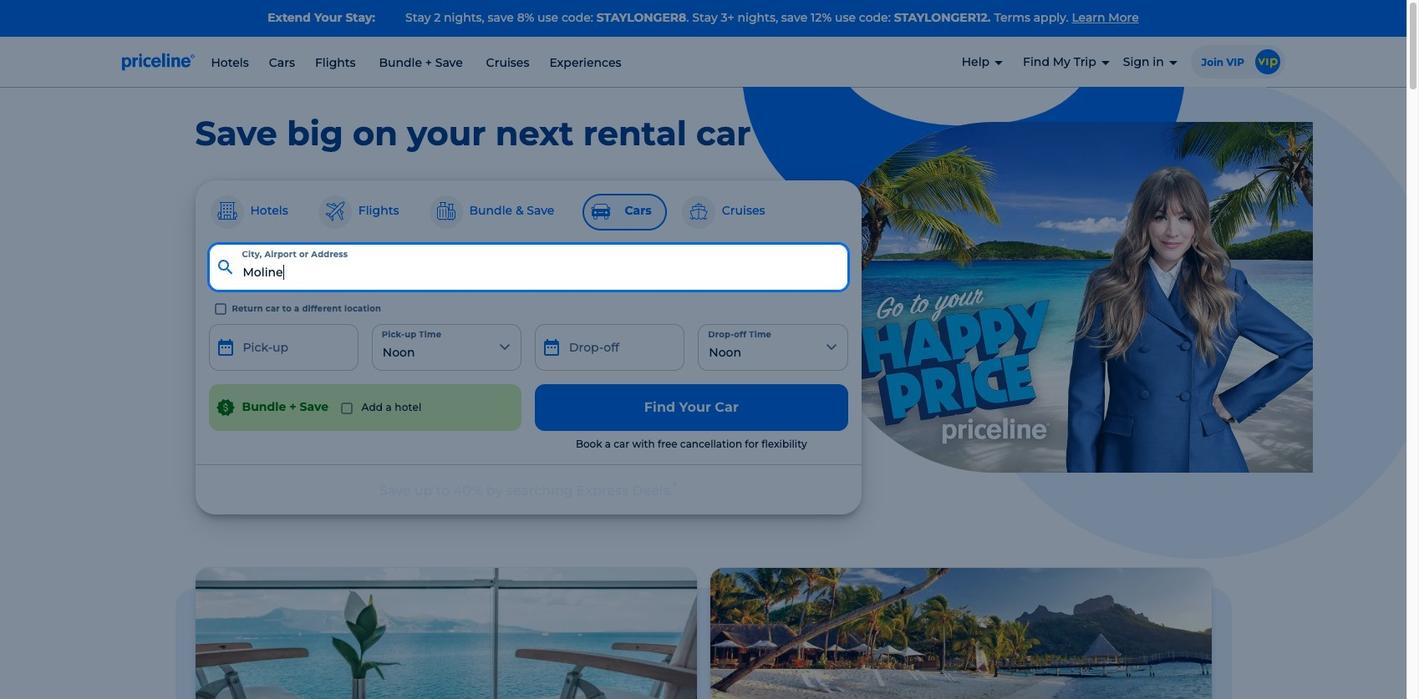 Task type: locate. For each thing, give the bounding box(es) containing it.
priceline.com home image
[[122, 52, 194, 71]]

Pick-up text field
[[209, 324, 359, 371]]

Drop-off text field
[[535, 324, 685, 371]]

types of travel tab list
[[209, 194, 848, 230]]

vip badge icon image
[[1256, 49, 1281, 74]]

None field
[[209, 244, 848, 291]]



Task type: vqa. For each thing, say whether or not it's contained in the screenshot.
"MAIN NAVIGATION" element
no



Task type: describe. For each thing, give the bounding box(es) containing it.
partner car rental company logos image
[[508, 480, 768, 501]]

rental-car-search-form element
[[202, 244, 855, 452]]

City, Airport or Address field
[[209, 244, 848, 291]]



